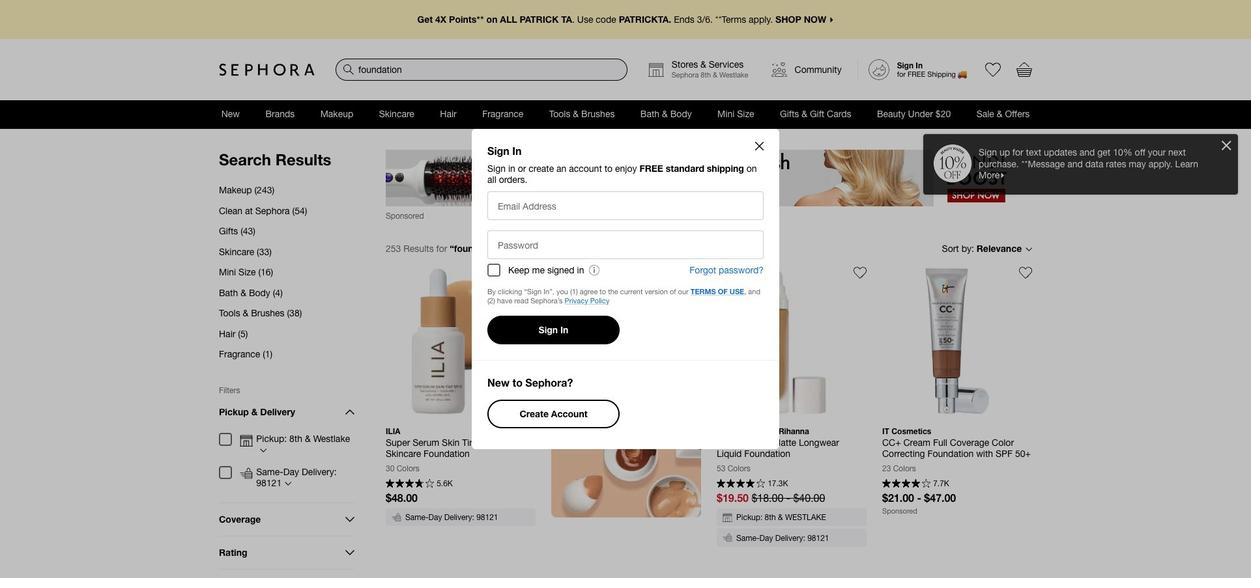 Task type: vqa. For each thing, say whether or not it's contained in the screenshot.
Learn more image
no



Task type: describe. For each thing, give the bounding box(es) containing it.
ilia - super serum skin tint spf 40 skincare foundation image
[[386, 267, 536, 417]]

sephora homepage image
[[219, 63, 315, 76]]

17.3k reviews element
[[768, 480, 788, 488]]

4 stars element for 7.7k reviews element
[[882, 480, 930, 490]]

5.6k reviews element
[[437, 480, 453, 488]]

close message image
[[1222, 141, 1232, 151]]

fenty beauty by rihanna - pro filt'r soft matte longwear liquid foundation image
[[717, 267, 867, 417]]

sign in to love it cosmetics - cc+ cream full coverage color correcting foundation with spf 50+ image
[[1019, 267, 1032, 280]]

Search search field
[[336, 59, 627, 80]]



Task type: locate. For each thing, give the bounding box(es) containing it.
None email field
[[488, 192, 763, 219]]

None password field
[[488, 231, 763, 259]]

4 stars element left 7.7k reviews element
[[882, 480, 930, 490]]

image de bannière avec contenu sponsorisé image
[[386, 150, 1018, 207]]

3.5 stars element
[[386, 480, 434, 490]]

section
[[0, 0, 1251, 579]]

dialog
[[472, 129, 779, 450]]

sign in to love fenty beauty by rihanna - pro filt'r soft matte longwear liquid foundation image
[[854, 267, 867, 280]]

foundation finder | take the quiz > image
[[551, 267, 701, 518]]

0 horizontal spatial 4 stars element
[[717, 480, 765, 490]]

it cosmetics - cc+ cream full coverage color correcting foundation with spf 50+ image
[[882, 267, 1032, 417]]

continue shopping image
[[755, 142, 764, 151]]

4 stars element
[[717, 480, 765, 490], [882, 480, 930, 490]]

4 stars element left "17.3k reviews" element
[[717, 480, 765, 490]]

4 stars element for "17.3k reviews" element
[[717, 480, 765, 490]]

sign in to love ilia - super serum skin tint spf 40 skincare foundation image
[[523, 267, 536, 280]]

1 horizontal spatial 4 stars element
[[882, 480, 930, 490]]

None search field
[[336, 59, 627, 81]]

1 4 stars element from the left
[[717, 480, 765, 490]]

None field
[[336, 59, 627, 81]]

2 4 stars element from the left
[[882, 480, 930, 490]]

7.7k reviews element
[[933, 480, 949, 488]]



